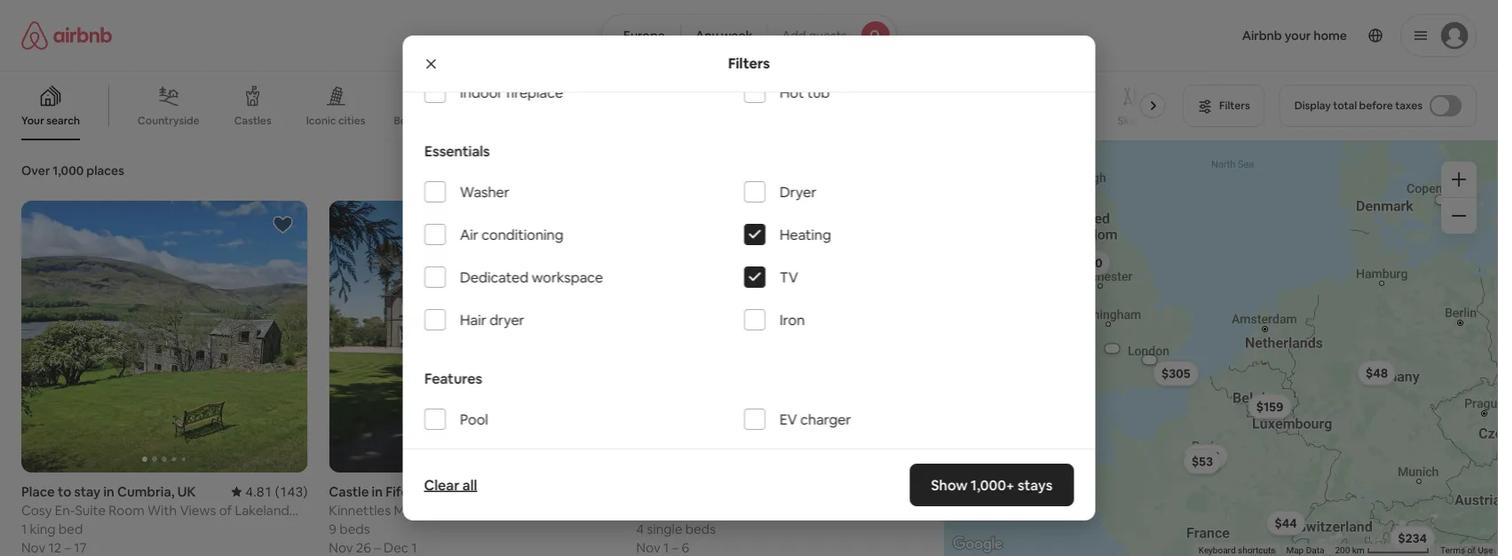 Task type: describe. For each thing, give the bounding box(es) containing it.
4.91 out of 5 average rating,  155 reviews image
[[846, 483, 923, 500]]

indoor fireplace
[[460, 83, 563, 101]]

conditioning
[[481, 225, 563, 243]]

stay
[[74, 483, 101, 500]]

4
[[636, 520, 644, 538]]

iconic cities
[[306, 113, 365, 127]]

tub
[[807, 83, 830, 101]]

clear all
[[424, 476, 477, 494]]

use
[[1478, 545, 1493, 556]]

taxes
[[1396, 99, 1423, 112]]

data
[[1306, 545, 1325, 556]]

zoom in image
[[1452, 172, 1466, 187]]

terms
[[1441, 545, 1466, 556]]

1,000
[[53, 163, 84, 179]]

keyboard shortcuts
[[1199, 545, 1276, 556]]

$53 button
[[1184, 449, 1221, 474]]

none search field containing europe
[[601, 14, 897, 57]]

1 in from the left
[[103, 483, 114, 500]]

features
[[424, 369, 482, 387]]

all
[[463, 476, 477, 494]]

$305 button
[[1154, 361, 1199, 386]]

display total before taxes
[[1295, 99, 1423, 112]]

dedicated workspace
[[460, 268, 603, 286]]

workspace
[[531, 268, 603, 286]]

1,000+
[[971, 476, 1015, 494]]

map
[[1286, 545, 1304, 556]]

show 1,000+ stays link
[[910, 464, 1074, 506]]

dryer
[[779, 183, 816, 201]]

terms of use link
[[1441, 545, 1493, 556]]

places
[[86, 163, 124, 179]]

dryer
[[489, 310, 524, 329]]

google image
[[948, 533, 1007, 556]]

200 km button
[[1330, 544, 1435, 556]]

week
[[721, 28, 753, 44]]

terms of use
[[1441, 545, 1493, 556]]

$310 button
[[1067, 251, 1111, 275]]

$159 button
[[1248, 394, 1292, 419]]

$53
[[1192, 454, 1213, 470]]

show 1,000+ stays
[[931, 476, 1053, 494]]

4.81 out of 5 average rating,  143 reviews image
[[231, 483, 308, 500]]

1 king bed
[[21, 520, 83, 538]]

any week button
[[680, 14, 768, 57]]

bed
[[394, 114, 413, 127]]

(143)
[[275, 483, 308, 500]]

$48 button
[[1358, 361, 1396, 385]]

display total before taxes button
[[1280, 84, 1477, 127]]

ev
[[779, 410, 797, 428]]

castles
[[234, 114, 271, 127]]

hair dryer
[[460, 310, 524, 329]]

over 1,000 places
[[21, 163, 124, 179]]

$48
[[1366, 365, 1388, 381]]

before
[[1360, 99, 1393, 112]]

breakfasts
[[425, 114, 479, 127]]

iconic
[[306, 113, 336, 127]]

guests
[[809, 28, 847, 44]]

$44 button
[[1267, 511, 1305, 535]]

4.91 (155)
[[861, 483, 923, 500]]

place to stay in cumbria, uk
[[21, 483, 196, 500]]

keyboard
[[1199, 545, 1236, 556]]

skiing
[[1118, 114, 1148, 127]]

clear all button
[[415, 467, 486, 503]]

keyboard shortcuts button
[[1199, 544, 1276, 556]]

air
[[460, 225, 478, 243]]

4.81
[[245, 483, 272, 500]]

200 km
[[1335, 545, 1367, 556]]

$310
[[1075, 255, 1103, 271]]

1
[[21, 520, 27, 538]]

$313
[[1193, 448, 1220, 464]]



Task type: vqa. For each thing, say whether or not it's contained in the screenshot.
"Indoor fireplace"
yes



Task type: locate. For each thing, give the bounding box(es) containing it.
add guests
[[782, 28, 847, 44]]

1 horizontal spatial beds
[[685, 520, 716, 538]]

uk right cumbria, on the left of page
[[177, 483, 196, 500]]

charger
[[800, 410, 851, 428]]

in inside castle in fife, uk kinnettles mansion 9 beds
[[372, 483, 383, 500]]

of
[[1468, 545, 1476, 556]]

heating
[[779, 225, 831, 243]]

4.81 (143)
[[245, 483, 308, 500]]

$234
[[1398, 530, 1427, 546]]

9
[[329, 520, 337, 538]]

countryside
[[138, 114, 200, 127]]

1 horizontal spatial uk
[[415, 483, 434, 500]]

1 uk from the left
[[177, 483, 196, 500]]

king
[[30, 520, 56, 538]]

fife,
[[386, 483, 412, 500]]

$305
[[1162, 366, 1191, 382]]

iron
[[779, 310, 805, 329]]

castle
[[329, 483, 369, 500]]

castle in fife, uk kinnettles mansion 9 beds
[[329, 483, 444, 538]]

in right stay
[[103, 483, 114, 500]]

uk inside castle in fife, uk kinnettles mansion 9 beds
[[415, 483, 434, 500]]

fireplace
[[506, 83, 563, 101]]

$159
[[1256, 399, 1284, 415]]

europe button
[[601, 14, 681, 57]]

pool
[[460, 410, 488, 428]]

ev charger
[[779, 410, 851, 428]]

display
[[1295, 99, 1331, 112]]

cumbria,
[[117, 483, 175, 500]]

total
[[1333, 99, 1357, 112]]

place
[[21, 483, 55, 500]]

tv
[[779, 268, 798, 286]]

km
[[1352, 545, 1365, 556]]

your
[[21, 114, 44, 127]]

4.91
[[861, 483, 887, 500]]

profile element
[[918, 0, 1477, 71]]

stays
[[1018, 476, 1053, 494]]

200
[[1335, 545, 1350, 556]]

hair
[[460, 310, 486, 329]]

to
[[58, 483, 71, 500]]

bed & breakfasts
[[394, 114, 479, 127]]

map data
[[1286, 545, 1325, 556]]

(155)
[[890, 483, 923, 500]]

add guests button
[[767, 14, 897, 57]]

hot tub
[[779, 83, 830, 101]]

map data button
[[1286, 544, 1325, 556]]

any week
[[696, 28, 753, 44]]

washer
[[460, 183, 509, 201]]

in
[[103, 483, 114, 500], [372, 483, 383, 500]]

None search field
[[601, 14, 897, 57]]

group containing iconic cities
[[0, 71, 1173, 140]]

uk up mansion
[[415, 483, 434, 500]]

kinnettles
[[329, 502, 391, 519]]

clear
[[424, 476, 460, 494]]

1 horizontal spatial in
[[372, 483, 383, 500]]

1 beds from the left
[[340, 520, 370, 538]]

beds inside castle in fife, uk kinnettles mansion 9 beds
[[340, 520, 370, 538]]

4 single beds
[[636, 520, 716, 538]]

2 uk from the left
[[415, 483, 434, 500]]

0 horizontal spatial uk
[[177, 483, 196, 500]]

$44
[[1275, 515, 1297, 531]]

filters
[[728, 54, 770, 72]]

2 beds from the left
[[685, 520, 716, 538]]

filters dialog
[[403, 0, 1096, 556]]

2 in from the left
[[372, 483, 383, 500]]

$234 button
[[1390, 526, 1435, 551]]

any
[[696, 28, 719, 44]]

&
[[416, 114, 423, 127]]

cities
[[338, 113, 365, 127]]

europe
[[624, 28, 665, 44]]

shortcuts
[[1238, 545, 1276, 556]]

0 horizontal spatial in
[[103, 483, 114, 500]]

search
[[46, 114, 80, 127]]

hot
[[779, 83, 804, 101]]

zoom out image
[[1452, 209, 1466, 223]]

indoor
[[460, 83, 503, 101]]

add to wishlist: place to stay in cumbria, uk image
[[272, 214, 293, 235]]

essentials
[[424, 142, 490, 160]]

beds right single
[[685, 520, 716, 538]]

mansion
[[394, 502, 444, 519]]

in left fife,
[[372, 483, 383, 500]]

beds down kinnettles
[[340, 520, 370, 538]]

0 horizontal spatial beds
[[340, 520, 370, 538]]

group
[[0, 71, 1173, 140], [21, 201, 308, 473], [329, 201, 615, 473], [636, 201, 923, 473]]

google map
showing 34 stays. region
[[944, 140, 1498, 556]]

bed
[[58, 520, 83, 538]]

over
[[21, 163, 50, 179]]

add
[[782, 28, 806, 44]]



